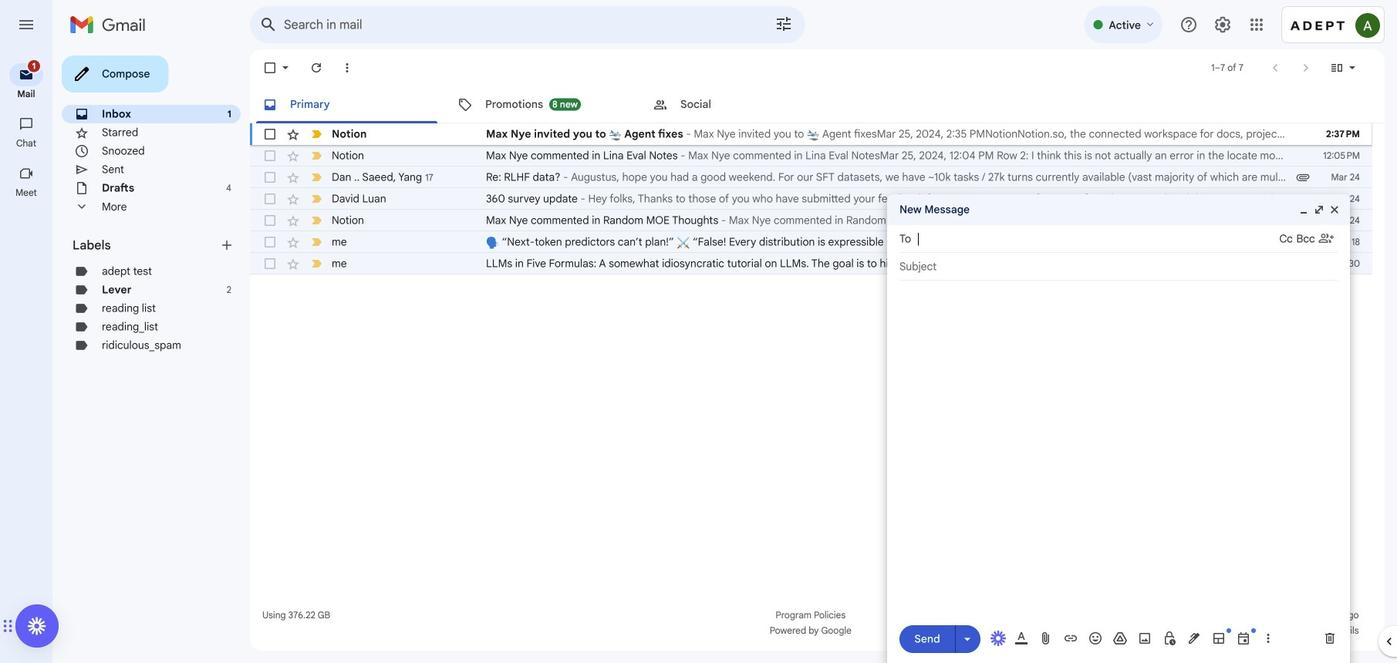 Task type: vqa. For each thing, say whether or not it's contained in the screenshot.
Forwarded
no



Task type: locate. For each thing, give the bounding box(es) containing it.
support image
[[1180, 15, 1198, 34]]

gmail image
[[69, 9, 154, 40]]

has attachment image
[[1296, 170, 1311, 185]]

navigation
[[0, 49, 54, 664]]

main content
[[250, 49, 1397, 651]]

Subject field
[[900, 259, 1338, 275]]

more email options image
[[340, 60, 355, 76]]

main menu image
[[17, 15, 35, 34]]

footer
[[250, 608, 1373, 639]]

more options image
[[1264, 631, 1273, 647]]

close image
[[1329, 204, 1341, 216]]

4 row from the top
[[250, 188, 1373, 210]]

1 horizontal spatial 🛬 image
[[807, 128, 820, 141]]

🗣️ image
[[486, 236, 499, 249]]

tab list
[[250, 86, 1385, 123]]

🛬 image
[[609, 128, 622, 141], [807, 128, 820, 141]]

attach files image
[[1039, 631, 1054, 647]]

promotions, 8 new messages, tab
[[445, 86, 640, 123]]

insert files using drive image
[[1113, 631, 1128, 647]]

None checkbox
[[262, 213, 278, 228]]

0 horizontal spatial 🛬 image
[[609, 128, 622, 141]]

select a layout image
[[1211, 631, 1227, 647]]

row
[[250, 123, 1373, 145], [250, 145, 1373, 167], [250, 167, 1373, 188], [250, 188, 1373, 210], [250, 210, 1373, 231], [250, 231, 1397, 253], [250, 253, 1397, 275]]

dialog
[[887, 194, 1350, 664]]

search in mail image
[[255, 11, 282, 39]]

6 row from the top
[[250, 231, 1397, 253]]

3 row from the top
[[250, 167, 1373, 188]]

set up a time to meet image
[[1236, 631, 1252, 647]]

None checkbox
[[262, 60, 278, 76], [262, 127, 278, 142], [262, 148, 278, 164], [262, 170, 278, 185], [262, 191, 278, 207], [262, 235, 278, 250], [262, 256, 278, 272], [262, 60, 278, 76], [262, 127, 278, 142], [262, 148, 278, 164], [262, 170, 278, 185], [262, 191, 278, 207], [262, 235, 278, 250], [262, 256, 278, 272]]

move image
[[2, 617, 8, 636], [8, 617, 13, 636]]

2 move image from the left
[[8, 617, 13, 636]]

1 🛬 image from the left
[[609, 128, 622, 141]]

heading
[[0, 88, 52, 100], [0, 137, 52, 150], [0, 187, 52, 199], [73, 238, 219, 253]]

⚔️ image
[[677, 236, 690, 249]]



Task type: describe. For each thing, give the bounding box(es) containing it.
pop out image
[[1313, 204, 1326, 216]]

record a loom image
[[28, 617, 46, 636]]

discard draft ‪(⌘⇧d)‬ image
[[1323, 631, 1338, 647]]

insert emoji ‪(⌘⇧2)‬ image
[[1088, 631, 1103, 647]]

social tab
[[640, 86, 835, 123]]

minimize image
[[1298, 204, 1310, 216]]

2 row from the top
[[250, 145, 1373, 167]]

settings image
[[1214, 15, 1232, 34]]

1 row from the top
[[250, 123, 1373, 145]]

Search in mail search field
[[250, 6, 806, 43]]

more send options image
[[960, 632, 975, 647]]

primary tab
[[250, 86, 444, 123]]

insert photo image
[[1137, 631, 1153, 647]]

2 🛬 image from the left
[[807, 128, 820, 141]]

Search in mail text field
[[284, 17, 731, 32]]

toggle split pane mode image
[[1329, 60, 1345, 76]]

🗣️ image
[[1083, 236, 1096, 249]]

1 move image from the left
[[2, 617, 8, 636]]

insert link ‪(⌘k)‬ image
[[1063, 631, 1079, 647]]

To recipients text field
[[918, 227, 1280, 252]]

toggle confidential mode image
[[1162, 631, 1177, 647]]

7 row from the top
[[250, 253, 1397, 275]]

insert signature image
[[1187, 631, 1202, 647]]

refresh image
[[309, 60, 324, 76]]

5 row from the top
[[250, 210, 1373, 231]]

advanced search options image
[[769, 8, 799, 39]]



